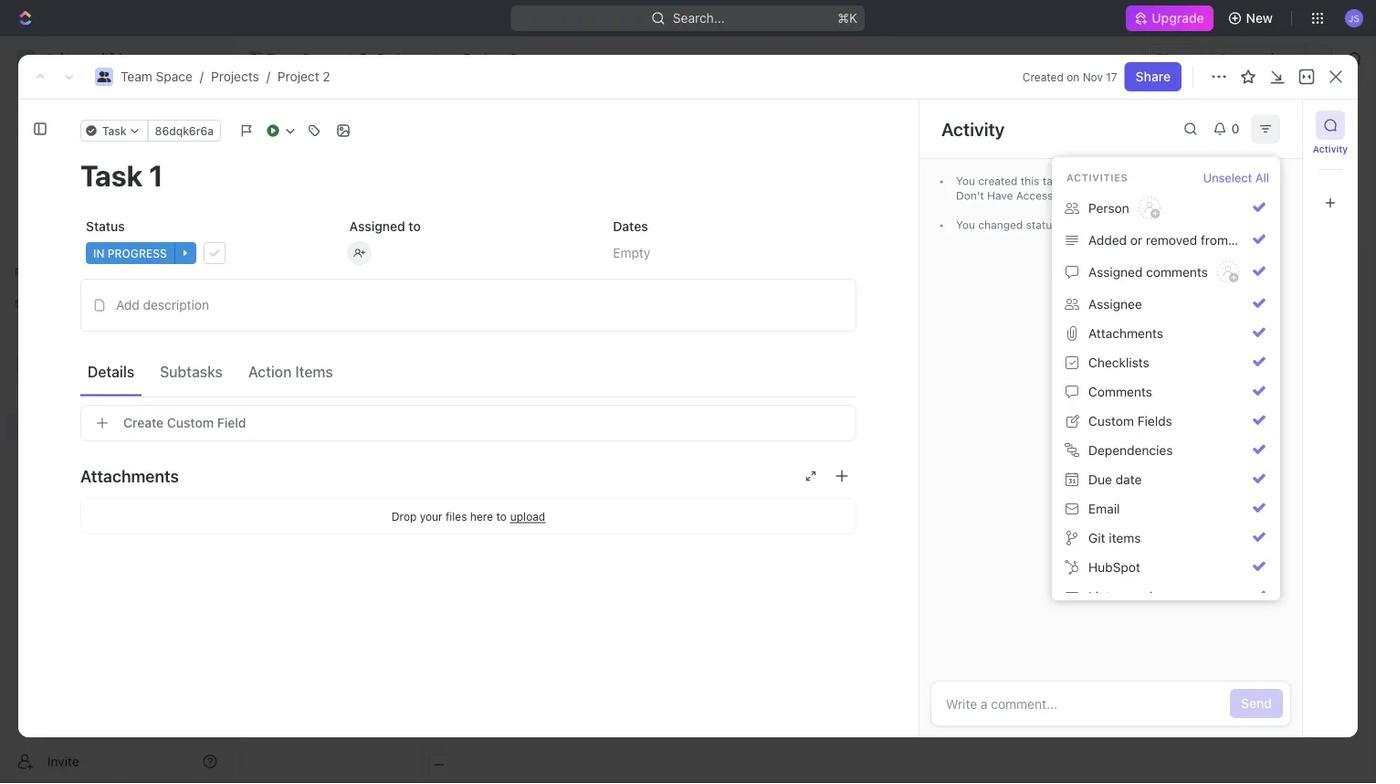 Task type: describe. For each thing, give the bounding box(es) containing it.
new
[[1247, 11, 1274, 26]]

this
[[1021, 175, 1040, 187]]

0 vertical spatial to
[[409, 219, 421, 234]]

task sidebar content section
[[919, 100, 1303, 737]]

space inside sidebar navigation
[[79, 356, 116, 371]]

due date
[[1089, 472, 1142, 487]]

search button
[[1064, 164, 1135, 190]]

here
[[470, 510, 493, 523]]

access)
[[1017, 189, 1058, 202]]

custom fields button
[[1060, 407, 1274, 436]]

2 vertical spatial project
[[277, 109, 359, 139]]

2 horizontal spatial space
[[302, 51, 339, 66]]

share button right 17
[[1125, 62, 1182, 91]]

add for add task
[[1245, 117, 1269, 132]]

1 vertical spatial team
[[121, 69, 152, 84]]

assignee
[[1089, 296, 1143, 312]]

create
[[123, 415, 164, 430]]

home
[[44, 95, 79, 111]]

show closed
[[367, 215, 434, 228]]

assigned to
[[350, 219, 421, 234]]

details
[[88, 363, 134, 380]]

on
[[1067, 70, 1080, 83]]

checklists button
[[1060, 348, 1274, 377]]

show
[[367, 215, 396, 228]]

0 vertical spatial 2
[[510, 51, 518, 66]]

86dqk6r6a button
[[148, 120, 221, 142]]

1 vertical spatial user group image
[[97, 71, 111, 82]]

customize button
[[1198, 164, 1291, 190]]

projects link inside tree
[[55, 380, 174, 409]]

search
[[1087, 169, 1130, 185]]

invite
[[48, 754, 79, 769]]

dependencies button
[[1060, 436, 1274, 465]]

mins for created this task by copying
[[1252, 175, 1276, 187]]

add description
[[116, 297, 209, 312]]

team inside sidebar navigation
[[44, 356, 76, 371]]

show closed button
[[344, 211, 442, 233]]

due date button
[[1060, 465, 1274, 494]]

create custom field
[[123, 415, 246, 430]]

#8678g9yju (you don't have access)
[[957, 175, 1217, 202]]

git
[[1089, 530, 1106, 545]]

0 vertical spatial share
[[1157, 51, 1192, 66]]

send
[[1242, 696, 1273, 711]]

upload button
[[511, 510, 546, 523]]

spaces
[[15, 297, 53, 310]]

team space, , element
[[16, 355, 35, 373]]

11 mins for changed status from
[[1239, 218, 1276, 231]]

changed status from
[[976, 218, 1089, 231]]

1 vertical spatial project 2
[[277, 109, 385, 139]]

create custom field button
[[80, 405, 857, 441]]

action items button
[[241, 355, 340, 388]]

fields
[[1138, 413, 1173, 428]]

1 vertical spatial space
[[156, 69, 193, 84]]

action items
[[248, 363, 333, 380]]

hubspot button
[[1060, 553, 1274, 582]]

attachments inside button
[[1089, 326, 1164, 341]]

assigned comments button
[[1060, 255, 1274, 290]]

hubspot
[[1089, 560, 1141, 575]]

list inside button
[[1232, 232, 1254, 248]]

date
[[1116, 472, 1142, 487]]

dependencies
[[1089, 443, 1174, 458]]

don't
[[957, 189, 985, 202]]

team space / projects / project 2
[[121, 69, 331, 84]]

created
[[1023, 70, 1064, 83]]

1 horizontal spatial project 2
[[464, 51, 518, 66]]

created
[[979, 175, 1018, 187]]

all
[[1256, 171, 1270, 185]]

0 horizontal spatial 2
[[323, 69, 331, 84]]

or
[[1131, 232, 1143, 248]]

projects inside sidebar navigation
[[55, 387, 103, 402]]

unselect
[[1204, 171, 1253, 185]]

comments
[[1089, 384, 1153, 399]]

open
[[1127, 218, 1158, 231]]

created this task by copying
[[976, 175, 1128, 187]]

2 horizontal spatial projects link
[[354, 48, 430, 69]]

due
[[1089, 472, 1113, 487]]

person
[[1089, 201, 1130, 216]]

drop
[[392, 510, 417, 523]]

⌘k
[[838, 11, 858, 26]]

inbox link
[[7, 120, 225, 149]]

Edit task name text field
[[80, 158, 857, 193]]

1 vertical spatial project
[[278, 69, 319, 84]]

by
[[1068, 175, 1081, 187]]

2 horizontal spatial team
[[267, 51, 299, 66]]

added or removed from list
[[1089, 232, 1254, 248]]

activity inside task sidebar navigation tab list
[[1314, 143, 1349, 154]]

attachments button
[[1060, 319, 1274, 348]]

0 horizontal spatial project 2 link
[[278, 69, 331, 84]]

task
[[1272, 117, 1300, 132]]

checklists
[[1089, 355, 1150, 370]]

custom fields
[[1089, 413, 1173, 428]]

tree inside sidebar navigation
[[7, 318, 225, 565]]

you for created this task by copying
[[957, 175, 976, 187]]

inbox
[[44, 127, 76, 142]]

add task
[[1245, 117, 1300, 132]]

dates
[[613, 219, 648, 234]]



Task type: vqa. For each thing, say whether or not it's contained in the screenshot.
user group icon to the bottom
no



Task type: locate. For each thing, give the bounding box(es) containing it.
share
[[1157, 51, 1192, 66], [1136, 69, 1171, 84]]

0 horizontal spatial projects link
[[55, 380, 174, 409]]

team space inside sidebar navigation
[[44, 356, 116, 371]]

1 11 from the top
[[1239, 175, 1249, 187]]

drop your files here to upload
[[392, 510, 546, 523]]

11 left all
[[1239, 175, 1249, 187]]

custom left field
[[167, 415, 214, 430]]

1 mins from the top
[[1252, 175, 1276, 187]]

status
[[86, 219, 125, 234]]

attachments
[[1089, 326, 1164, 341], [80, 466, 179, 486]]

from
[[1062, 218, 1086, 231], [1201, 232, 1229, 248]]

details button
[[80, 355, 142, 388]]

2 vertical spatial team
[[44, 356, 76, 371]]

you down don't
[[957, 218, 976, 231]]

tree containing team space
[[7, 318, 225, 565]]

2 11 mins from the top
[[1239, 218, 1276, 231]]

user group image up the home link
[[97, 71, 111, 82]]

0 vertical spatial attachments
[[1089, 326, 1164, 341]]

items
[[295, 363, 333, 380]]

0 vertical spatial team
[[267, 51, 299, 66]]

customize
[[1221, 169, 1286, 185]]

1 horizontal spatial from
[[1201, 232, 1229, 248]]

add description button
[[87, 291, 851, 320]]

subtasks
[[160, 363, 223, 380]]

0 vertical spatial 11
[[1239, 175, 1249, 187]]

git items button
[[1060, 524, 1274, 553]]

0 vertical spatial space
[[302, 51, 339, 66]]

1 vertical spatial 2
[[323, 69, 331, 84]]

team space right team space, , element at the left top of page
[[44, 356, 116, 371]]

1 horizontal spatial team
[[121, 69, 152, 84]]

activity inside 'task sidebar content' section
[[942, 118, 1005, 139]]

11 mins for created this task by copying
[[1239, 175, 1276, 187]]

person button
[[1060, 191, 1274, 226]]

added
[[1089, 232, 1128, 248]]

status
[[1027, 218, 1059, 231]]

2 horizontal spatial projects
[[377, 51, 425, 66]]

list down hubspot
[[1089, 589, 1110, 604]]

11
[[1239, 175, 1249, 187], [1239, 218, 1249, 231]]

2
[[510, 51, 518, 66], [323, 69, 331, 84], [364, 109, 380, 139]]

1 horizontal spatial 2
[[364, 109, 380, 139]]

1 horizontal spatial to
[[497, 510, 507, 523]]

0 vertical spatial project 2
[[464, 51, 518, 66]]

team up team space / projects / project 2
[[267, 51, 299, 66]]

1 vertical spatial activity
[[1314, 143, 1349, 154]]

attachments down create
[[80, 466, 179, 486]]

added or removed from list button
[[1060, 226, 1274, 255]]

share button
[[1146, 44, 1203, 73], [1125, 62, 1182, 91]]

2 you from the top
[[957, 218, 976, 231]]

items
[[1110, 530, 1142, 545]]

changed
[[979, 218, 1024, 231]]

2 vertical spatial 2
[[364, 109, 380, 139]]

1 vertical spatial 11 mins
[[1239, 218, 1276, 231]]

to right 'show'
[[409, 219, 421, 234]]

0 vertical spatial projects
[[377, 51, 425, 66]]

1 vertical spatial projects
[[211, 69, 259, 84]]

1 vertical spatial add
[[116, 297, 140, 312]]

you
[[957, 175, 976, 187], [957, 218, 976, 231]]

0 vertical spatial assigned
[[350, 219, 405, 234]]

team up the home link
[[121, 69, 152, 84]]

1 horizontal spatial projects link
[[211, 69, 259, 84]]

attachments inside dropdown button
[[80, 466, 179, 486]]

custom inside button
[[1089, 413, 1135, 428]]

0 horizontal spatial projects
[[55, 387, 103, 402]]

add for add description
[[116, 297, 140, 312]]

email
[[1089, 501, 1121, 516]]

field
[[217, 415, 246, 430]]

0 vertical spatial user group image
[[250, 54, 262, 63]]

list moved
[[1089, 589, 1153, 604]]

0 vertical spatial activity
[[942, 118, 1005, 139]]

1 horizontal spatial custom
[[1089, 413, 1135, 428]]

2 mins from the top
[[1252, 218, 1276, 231]]

user group image
[[250, 54, 262, 63], [97, 71, 111, 82]]

activities
[[1067, 172, 1129, 184]]

1 horizontal spatial add
[[1245, 117, 1269, 132]]

1 horizontal spatial activity
[[1314, 143, 1349, 154]]

files
[[446, 510, 467, 523]]

from inside 'task sidebar content' section
[[1062, 218, 1086, 231]]

11 for changed status from
[[1239, 218, 1249, 231]]

17
[[1107, 70, 1118, 83]]

copying
[[1084, 175, 1125, 187]]

nov
[[1083, 70, 1104, 83]]

subtasks button
[[153, 355, 230, 388]]

11 for created this task by copying
[[1239, 175, 1249, 187]]

0 horizontal spatial team space
[[44, 356, 116, 371]]

2 horizontal spatial 2
[[510, 51, 518, 66]]

#8678g9yju
[[1128, 175, 1190, 187]]

user group image up team space / projects / project 2
[[250, 54, 262, 63]]

0 vertical spatial list
[[1232, 232, 1254, 248]]

sidebar navigation
[[0, 37, 233, 783]]

0 horizontal spatial team
[[44, 356, 76, 371]]

from right status
[[1062, 218, 1086, 231]]

git items
[[1089, 530, 1142, 545]]

mins
[[1252, 175, 1276, 187], [1252, 218, 1276, 231]]

from inside button
[[1201, 232, 1229, 248]]

to right here
[[497, 510, 507, 523]]

0 vertical spatial project
[[464, 51, 507, 66]]

0 vertical spatial 11 mins
[[1239, 175, 1276, 187]]

share right 17
[[1136, 69, 1171, 84]]

0 vertical spatial add
[[1245, 117, 1269, 132]]

0 vertical spatial team space
[[267, 51, 339, 66]]

have
[[988, 189, 1014, 202]]

2 vertical spatial space
[[79, 356, 116, 371]]

list down the unselect all
[[1232, 232, 1254, 248]]

dashboards
[[44, 189, 115, 204]]

0 horizontal spatial project 2
[[277, 109, 385, 139]]

tree
[[7, 318, 225, 565]]

team space up team space / projects / project 2
[[267, 51, 339, 66]]

0 vertical spatial from
[[1062, 218, 1086, 231]]

action
[[248, 363, 292, 380]]

add
[[1245, 117, 1269, 132], [116, 297, 140, 312]]

assigned for assigned comments
[[1089, 264, 1143, 280]]

86dqk6r6a
[[155, 124, 214, 137]]

from right the removed
[[1201, 232, 1229, 248]]

1 horizontal spatial project 2 link
[[441, 48, 523, 69]]

0 horizontal spatial assigned
[[350, 219, 405, 234]]

list inside button
[[1089, 589, 1110, 604]]

task
[[1043, 175, 1065, 187]]

2 11 from the top
[[1239, 218, 1249, 231]]

assigned for assigned to
[[350, 219, 405, 234]]

list
[[1232, 232, 1254, 248], [1089, 589, 1110, 604]]

1 horizontal spatial list
[[1232, 232, 1254, 248]]

removed
[[1147, 232, 1198, 248]]

mins for changed status from
[[1252, 218, 1276, 231]]

you for changed status from
[[957, 218, 976, 231]]

0 horizontal spatial user group image
[[97, 71, 111, 82]]

home link
[[7, 89, 225, 118]]

space
[[302, 51, 339, 66], [156, 69, 193, 84], [79, 356, 116, 371]]

1 horizontal spatial assigned
[[1089, 264, 1143, 280]]

assigned comments
[[1089, 264, 1209, 280]]

upgrade link
[[1127, 5, 1214, 31]]

email button
[[1060, 494, 1274, 524]]

1 vertical spatial mins
[[1252, 218, 1276, 231]]

0 vertical spatial mins
[[1252, 175, 1276, 187]]

1 vertical spatial attachments
[[80, 466, 179, 486]]

1 vertical spatial 11
[[1239, 218, 1249, 231]]

0 horizontal spatial attachments
[[80, 466, 179, 486]]

attachments up checklists
[[1089, 326, 1164, 341]]

assigned inside "assigned comments" button
[[1089, 264, 1143, 280]]

share down upgrade link
[[1157, 51, 1192, 66]]

unselect all
[[1204, 171, 1270, 185]]

custom down comments
[[1089, 413, 1135, 428]]

0 vertical spatial you
[[957, 175, 976, 187]]

0 horizontal spatial space
[[79, 356, 116, 371]]

created on nov 17
[[1023, 70, 1118, 83]]

comments
[[1147, 264, 1209, 280]]

share button down upgrade link
[[1146, 44, 1203, 73]]

0 horizontal spatial to
[[409, 219, 421, 234]]

team
[[267, 51, 299, 66], [121, 69, 152, 84], [44, 356, 76, 371]]

0 horizontal spatial activity
[[942, 118, 1005, 139]]

(you
[[1193, 175, 1217, 187]]

Search tasks... text field
[[1149, 208, 1332, 235]]

custom inside button
[[167, 415, 214, 430]]

assigned
[[350, 219, 405, 234], [1089, 264, 1143, 280]]

dashboards link
[[7, 182, 225, 211]]

task sidebar navigation tab list
[[1311, 111, 1351, 217]]

list moved button
[[1060, 582, 1274, 611]]

1 vertical spatial assigned
[[1089, 264, 1143, 280]]

upload
[[511, 510, 546, 523]]

comments button
[[1060, 377, 1274, 407]]

you up don't
[[957, 175, 976, 187]]

1 horizontal spatial attachments
[[1089, 326, 1164, 341]]

moved
[[1114, 589, 1153, 604]]

0 horizontal spatial from
[[1062, 218, 1086, 231]]

search...
[[673, 11, 725, 26]]

send button
[[1231, 689, 1284, 718]]

1 vertical spatial from
[[1201, 232, 1229, 248]]

team space
[[267, 51, 339, 66], [44, 356, 116, 371]]

0 horizontal spatial add
[[116, 297, 140, 312]]

0 horizontal spatial list
[[1089, 589, 1110, 604]]

automations
[[1220, 51, 1297, 66]]

1 vertical spatial list
[[1089, 589, 1110, 604]]

2 vertical spatial projects
[[55, 387, 103, 402]]

1 horizontal spatial user group image
[[250, 54, 262, 63]]

1 horizontal spatial team space
[[267, 51, 339, 66]]

new button
[[1221, 4, 1285, 33]]

1 11 mins from the top
[[1239, 175, 1276, 187]]

1 vertical spatial to
[[497, 510, 507, 523]]

custom
[[1089, 413, 1135, 428], [167, 415, 214, 430]]

1 horizontal spatial space
[[156, 69, 193, 84]]

add left description
[[116, 297, 140, 312]]

closed
[[399, 215, 434, 228]]

1 vertical spatial you
[[957, 218, 976, 231]]

add left task
[[1245, 117, 1269, 132]]

1 you from the top
[[957, 175, 976, 187]]

1 vertical spatial team space
[[44, 356, 116, 371]]

1 horizontal spatial projects
[[211, 69, 259, 84]]

1 vertical spatial share
[[1136, 69, 1171, 84]]

team space link inside sidebar navigation
[[44, 349, 221, 378]]

team right team space, , element at the left top of page
[[44, 356, 76, 371]]

0 horizontal spatial custom
[[167, 415, 214, 430]]

your
[[420, 510, 443, 523]]

add task button
[[1234, 111, 1311, 140]]

11 down customize 'button'
[[1239, 218, 1249, 231]]



